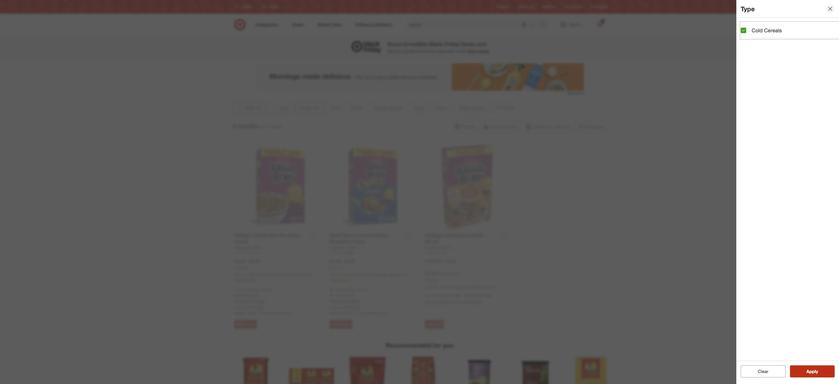 Task type: vqa. For each thing, say whether or not it's contained in the screenshot.
Cordless on the right bottom of page
no



Task type: describe. For each thing, give the bounding box(es) containing it.
cereals
[[764, 27, 782, 33]]

1
[[602, 19, 604, 23]]

)
[[459, 271, 460, 276]]

search
[[538, 22, 552, 28]]

incredible
[[403, 41, 428, 47]]

black
[[429, 41, 443, 47]]

find
[[421, 49, 427, 53]]

pickup for 1345
[[280, 311, 291, 315]]

1283 link
[[330, 250, 414, 255]]

What can we help you find? suggestions appear below search field
[[406, 19, 542, 31]]

$4.29 for 1345
[[234, 259, 245, 264]]

deals
[[437, 49, 446, 53]]

1 horizontal spatial for
[[433, 341, 441, 349]]

free for 1283
[[330, 293, 337, 297]]

get
[[425, 293, 431, 298]]

$35 for 1283
[[353, 288, 358, 292]]

score incredible black friday deals now save on top gifts & find new deals each week. start saving
[[387, 41, 490, 53]]

snap ebt eligible
[[425, 259, 457, 263]]

sponsored
[[568, 91, 584, 95]]

within for 1345
[[246, 311, 256, 315]]

soon
[[441, 293, 449, 298]]

results
[[238, 122, 258, 130]]

recommended
[[386, 341, 431, 349]]

Cold Cereals checkbox
[[741, 28, 747, 33]]

find
[[592, 5, 598, 9]]

$0.24
[[438, 271, 447, 276]]

registry
[[497, 5, 509, 9]]

exclusions apply. link for 1345
[[236, 299, 265, 303]]

stores
[[599, 5, 608, 9]]

hours inside get it as soon as 6pm today with shipt ready within 2 hours with pickup
[[451, 300, 461, 304]]

pickup inside get it as soon as 6pm today with shipt ready within 2 hours with pickup
[[470, 300, 482, 304]]

target circle
[[564, 5, 583, 9]]

clear button
[[741, 365, 786, 378]]

deals
[[461, 41, 475, 47]]

- for 1283
[[342, 259, 343, 264]]

only ships with $35 orders free shipping * * exclusions apply. in stock at  pinole ready within 2 hours with pickup for 1283
[[330, 288, 386, 315]]

cold
[[752, 27, 763, 33]]

only for 1283
[[330, 288, 336, 292]]

$4.29 - $5.29 at pinole for 1345
[[234, 259, 260, 270]]

ships for 1345
[[242, 288, 250, 292]]

$35 for 1345
[[258, 288, 263, 292]]

clear
[[758, 369, 769, 374]]

$5.29 for 1283
[[345, 259, 355, 264]]

apply button
[[790, 365, 835, 378]]

apply
[[807, 369, 819, 374]]

$5.29 inside "$5.29 ( $0.24 /ounce ) at pinole"
[[425, 271, 436, 276]]

pinole inside "$5.29 ( $0.24 /ounce ) at pinole"
[[429, 278, 438, 282]]

2 inside get it as soon as 6pm today with shipt ready within 2 hours with pickup
[[448, 300, 450, 304]]

each
[[447, 49, 455, 53]]

type dialog
[[737, 0, 839, 384]]

find stores link
[[592, 4, 608, 9]]

1345 link
[[234, 250, 319, 255]]

top
[[402, 49, 408, 53]]

2 as from the left
[[450, 293, 454, 298]]

2 for 1345
[[258, 311, 260, 315]]

shipping for 1283
[[338, 293, 353, 297]]

$5.29 ( $0.24 /ounce ) at pinole
[[425, 271, 460, 282]]

new
[[428, 49, 436, 53]]

today
[[464, 293, 474, 298]]

within for 1283
[[342, 311, 352, 315]]

"raisins"
[[267, 124, 282, 129]]

&
[[418, 49, 420, 53]]

target
[[564, 5, 573, 9]]

exclusions for 1345
[[236, 299, 254, 303]]

saving
[[478, 49, 490, 53]]

ships for 1283
[[337, 288, 345, 292]]

apply. for 1345
[[255, 299, 265, 303]]

/ounce
[[447, 271, 459, 276]]

ready for 1345
[[234, 311, 245, 315]]

circle
[[574, 5, 583, 9]]

only ships with $35 orders free shipping * * exclusions apply. in stock at  pinole ready within 2 hours with pickup for 1345
[[234, 288, 291, 315]]



Task type: locate. For each thing, give the bounding box(es) containing it.
weekly ad link
[[518, 4, 534, 9]]

1 $4.29 from the left
[[234, 259, 245, 264]]

1 $4.29 - $5.29 at pinole from the left
[[234, 259, 260, 270]]

start
[[467, 49, 477, 53]]

2 - from the left
[[342, 259, 343, 264]]

weekly ad
[[518, 5, 534, 9]]

1 free from the left
[[234, 293, 242, 297]]

$5.29 down 1283 at bottom
[[345, 259, 355, 264]]

0 vertical spatial for
[[260, 124, 265, 129]]

within inside get it as soon as 6pm today with shipt ready within 2 hours with pickup
[[437, 300, 447, 304]]

0 horizontal spatial in
[[234, 305, 238, 310]]

now
[[476, 41, 487, 47]]

with
[[251, 288, 257, 292], [346, 288, 352, 292], [475, 293, 482, 298], [462, 300, 469, 304], [271, 311, 279, 315], [367, 311, 374, 315]]

1 in from the left
[[234, 305, 238, 310]]

$5.29 for 1345
[[249, 259, 260, 264]]

1 only ships with $35 orders free shipping * * exclusions apply. in stock at  pinole ready within 2 hours with pickup from the left
[[234, 288, 291, 315]]

only
[[234, 288, 241, 292], [330, 288, 336, 292]]

sun-maid california sun-dried raisins - 1oz / 6ct image
[[289, 356, 334, 384], [289, 356, 334, 384]]

california raisins - 20oz - good & gather™ image
[[457, 356, 502, 384], [457, 356, 502, 384]]

orders
[[264, 288, 273, 292], [359, 288, 369, 292]]

exclusions apply. link
[[236, 299, 265, 303], [331, 299, 361, 303]]

ready inside get it as soon as 6pm today with shipt ready within 2 hours with pickup
[[425, 300, 436, 304]]

2 only from the left
[[330, 288, 336, 292]]

2 only ships with $35 orders free shipping * * exclusions apply. in stock at  pinole ready within 2 hours with pickup from the left
[[330, 288, 386, 315]]

shipping for 1345
[[243, 293, 258, 297]]

as right it
[[435, 293, 439, 298]]

2 ships from the left
[[337, 288, 345, 292]]

ebt
[[436, 259, 443, 263]]

at
[[234, 266, 237, 270], [330, 266, 333, 270], [425, 278, 428, 282], [249, 305, 252, 310], [344, 305, 348, 310]]

sun-maid natural california raisins resealable bag -10oz image
[[345, 356, 390, 384], [345, 356, 390, 384]]

$35
[[258, 288, 263, 292], [353, 288, 358, 292]]

0 horizontal spatial exclusions
[[236, 299, 254, 303]]

pickup
[[470, 300, 482, 304], [280, 311, 291, 315], [375, 311, 386, 315]]

2 $4.29 - $5.29 at pinole from the left
[[330, 259, 355, 270]]

get it as soon as 6pm today with shipt ready within 2 hours with pickup
[[425, 293, 492, 304]]

2 apply. from the left
[[350, 299, 361, 303]]

1 horizontal spatial stock
[[334, 305, 343, 310]]

1 link
[[594, 19, 606, 31]]

1 horizontal spatial exclusions apply. link
[[331, 299, 361, 303]]

$4.29 - $5.29 at pinole
[[234, 259, 260, 270], [330, 259, 355, 270]]

orders for 1283
[[359, 288, 369, 292]]

1 $35 from the left
[[258, 288, 263, 292]]

stock
[[239, 305, 248, 310], [334, 305, 343, 310]]

orders for 1345
[[264, 288, 273, 292]]

1 ships from the left
[[242, 288, 250, 292]]

1 horizontal spatial in
[[330, 305, 333, 310]]

free
[[234, 293, 242, 297], [330, 293, 337, 297]]

exclusions apply. link for 1283
[[331, 299, 361, 303]]

2 exclusions from the left
[[331, 299, 349, 303]]

sun-maid california sun-dried raisins canister – 20oz image
[[233, 356, 278, 384], [233, 356, 278, 384]]

$5.29 down 1345
[[249, 259, 260, 264]]

eligible
[[445, 259, 457, 263]]

2 orders from the left
[[359, 288, 369, 292]]

exclusions
[[236, 299, 254, 303], [331, 299, 349, 303]]

in
[[234, 305, 238, 310], [330, 305, 333, 310]]

0 horizontal spatial exclusions apply. link
[[236, 299, 265, 303]]

1 horizontal spatial orders
[[359, 288, 369, 292]]

at inside "$5.29 ( $0.24 /ounce ) at pinole"
[[425, 278, 428, 282]]

2 horizontal spatial within
[[437, 300, 447, 304]]

2 for 1283
[[353, 311, 355, 315]]

hours for 1283
[[356, 311, 366, 315]]

as
[[435, 293, 439, 298], [450, 293, 454, 298]]

ready for 1283
[[330, 311, 341, 315]]

pinole
[[238, 266, 247, 270], [333, 266, 342, 270], [429, 278, 438, 282], [253, 305, 264, 310], [349, 305, 359, 310]]

only ships with $35 orders free shipping * * exclusions apply. in stock at  pinole ready within 2 hours with pickup
[[234, 288, 291, 315], [330, 288, 386, 315]]

3
[[232, 122, 236, 130]]

registry link
[[497, 4, 509, 9]]

1345
[[251, 251, 259, 255]]

apply. for 1283
[[350, 299, 361, 303]]

2 shipping from the left
[[338, 293, 353, 297]]

(
[[437, 271, 438, 276]]

1 horizontal spatial ships
[[337, 288, 345, 292]]

for inside 3 results for "raisins"
[[260, 124, 265, 129]]

1 horizontal spatial exclusions
[[331, 299, 349, 303]]

0 horizontal spatial for
[[260, 124, 265, 129]]

*
[[258, 293, 259, 297], [353, 293, 354, 297], [234, 299, 236, 303], [330, 299, 331, 303]]

cold cereals
[[752, 27, 782, 33]]

0 horizontal spatial ready
[[234, 311, 245, 315]]

59
[[442, 251, 446, 255]]

stock for 1345
[[239, 305, 248, 310]]

1 exclusions from the left
[[236, 299, 254, 303]]

2 horizontal spatial ready
[[425, 300, 436, 304]]

ad
[[530, 5, 534, 9]]

0 horizontal spatial shipping
[[243, 293, 258, 297]]

recommended for you
[[386, 341, 454, 349]]

1 horizontal spatial $4.29
[[330, 259, 340, 264]]

0 horizontal spatial orders
[[264, 288, 273, 292]]

1 horizontal spatial hours
[[356, 311, 366, 315]]

shipt
[[483, 293, 492, 298]]

2 exclusions apply. link from the left
[[331, 299, 361, 303]]

1 horizontal spatial ready
[[330, 311, 341, 315]]

$5.29
[[249, 259, 260, 264], [345, 259, 355, 264], [425, 271, 436, 276]]

find stores
[[592, 5, 608, 9]]

target circle link
[[564, 4, 583, 9]]

$4.29 - $5.29 at pinole down 1345
[[234, 259, 260, 270]]

1 horizontal spatial $35
[[353, 288, 358, 292]]

apply.
[[255, 299, 265, 303], [350, 299, 361, 303]]

2 horizontal spatial hours
[[451, 300, 461, 304]]

2 $35 from the left
[[353, 288, 358, 292]]

only for 1345
[[234, 288, 241, 292]]

on
[[397, 49, 401, 53]]

$4.29 - $5.29 at pinole down 1283 at bottom
[[330, 259, 355, 270]]

2 in from the left
[[330, 305, 333, 310]]

snap
[[425, 259, 435, 263]]

1 stock from the left
[[239, 305, 248, 310]]

shipping
[[243, 293, 258, 297], [338, 293, 353, 297]]

it
[[432, 293, 434, 298]]

save
[[387, 49, 396, 53]]

stock for 1283
[[334, 305, 343, 310]]

in for 1283
[[330, 305, 333, 310]]

advertisement region
[[255, 63, 584, 91]]

free for 1345
[[234, 293, 242, 297]]

1 horizontal spatial shipping
[[338, 293, 353, 297]]

1 horizontal spatial only
[[330, 288, 336, 292]]

weekly
[[518, 5, 529, 9]]

1 only from the left
[[234, 288, 241, 292]]

$5.29 left (
[[425, 271, 436, 276]]

0 horizontal spatial hours
[[261, 311, 270, 315]]

0 horizontal spatial as
[[435, 293, 439, 298]]

1 horizontal spatial 2
[[353, 311, 355, 315]]

1 vertical spatial for
[[433, 341, 441, 349]]

1 horizontal spatial pickup
[[375, 311, 386, 315]]

2
[[448, 300, 450, 304], [258, 311, 260, 315], [353, 311, 355, 315]]

-
[[246, 259, 248, 264], [342, 259, 343, 264]]

as left 6pm
[[450, 293, 454, 298]]

1 horizontal spatial only ships with $35 orders free shipping * * exclusions apply. in stock at  pinole ready within 2 hours with pickup
[[330, 288, 386, 315]]

1 - from the left
[[246, 259, 248, 264]]

0 horizontal spatial ships
[[242, 288, 250, 292]]

in for 1345
[[234, 305, 238, 310]]

sun-maid california golden raisins box - 12oz image
[[569, 356, 614, 384], [569, 356, 614, 384]]

0 horizontal spatial $5.29
[[249, 259, 260, 264]]

within
[[437, 300, 447, 304], [246, 311, 256, 315], [342, 311, 352, 315]]

for left "raisins"
[[260, 124, 265, 129]]

3 results for "raisins"
[[232, 122, 282, 130]]

0 horizontal spatial pickup
[[280, 311, 291, 315]]

2 horizontal spatial 2
[[448, 300, 450, 304]]

1283
[[347, 251, 354, 255]]

hours
[[451, 300, 461, 304], [261, 311, 270, 315], [356, 311, 366, 315]]

you
[[443, 341, 454, 349]]

sun-maid california sun-dried raisins - .05oz / 12ct image
[[401, 356, 446, 384], [401, 356, 446, 384]]

redcard link
[[542, 4, 556, 9]]

friday
[[444, 41, 460, 47]]

gifts
[[409, 49, 416, 53]]

0 horizontal spatial only
[[234, 288, 241, 292]]

1 horizontal spatial within
[[342, 311, 352, 315]]

type
[[741, 5, 755, 12]]

1 horizontal spatial apply.
[[350, 299, 361, 303]]

0 horizontal spatial $4.29 - $5.29 at pinole
[[234, 259, 260, 270]]

1 shipping from the left
[[243, 293, 258, 297]]

1 horizontal spatial -
[[342, 259, 343, 264]]

59 link
[[425, 250, 510, 255]]

score
[[387, 41, 402, 47]]

1 as from the left
[[435, 293, 439, 298]]

ready
[[425, 300, 436, 304], [234, 311, 245, 315], [330, 311, 341, 315]]

1 horizontal spatial free
[[330, 293, 337, 297]]

for left you
[[433, 341, 441, 349]]

0 horizontal spatial -
[[246, 259, 248, 264]]

0 horizontal spatial stock
[[239, 305, 248, 310]]

week.
[[456, 49, 466, 53]]

1 horizontal spatial $4.29 - $5.29 at pinole
[[330, 259, 355, 270]]

2 stock from the left
[[334, 305, 343, 310]]

- for 1345
[[246, 259, 248, 264]]

exclusions for 1283
[[331, 299, 349, 303]]

2 $4.29 from the left
[[330, 259, 340, 264]]

1 horizontal spatial as
[[450, 293, 454, 298]]

1 horizontal spatial $5.29
[[345, 259, 355, 264]]

ships
[[242, 288, 250, 292], [337, 288, 345, 292]]

pickup for 1283
[[375, 311, 386, 315]]

6pm
[[455, 293, 463, 298]]

0 horizontal spatial 2
[[258, 311, 260, 315]]

organic thompson raisins - 12oz - good & gather™ image
[[513, 356, 558, 384], [513, 356, 558, 384]]

0 horizontal spatial $35
[[258, 288, 263, 292]]

2 horizontal spatial pickup
[[470, 300, 482, 304]]

2 horizontal spatial $5.29
[[425, 271, 436, 276]]

1 apply. from the left
[[255, 299, 265, 303]]

0 horizontal spatial within
[[246, 311, 256, 315]]

1 orders from the left
[[264, 288, 273, 292]]

hours for 1345
[[261, 311, 270, 315]]

0 horizontal spatial only ships with $35 orders free shipping * * exclusions apply. in stock at  pinole ready within 2 hours with pickup
[[234, 288, 291, 315]]

1 exclusions apply. link from the left
[[236, 299, 265, 303]]

$4.29 - $5.29 at pinole for 1283
[[330, 259, 355, 270]]

search button
[[538, 19, 552, 32]]

0 horizontal spatial $4.29
[[234, 259, 245, 264]]

2 free from the left
[[330, 293, 337, 297]]

$4.29 for 1283
[[330, 259, 340, 264]]

redcard
[[542, 5, 556, 9]]

for
[[260, 124, 265, 129], [433, 341, 441, 349]]

0 horizontal spatial apply.
[[255, 299, 265, 303]]

0 horizontal spatial free
[[234, 293, 242, 297]]



